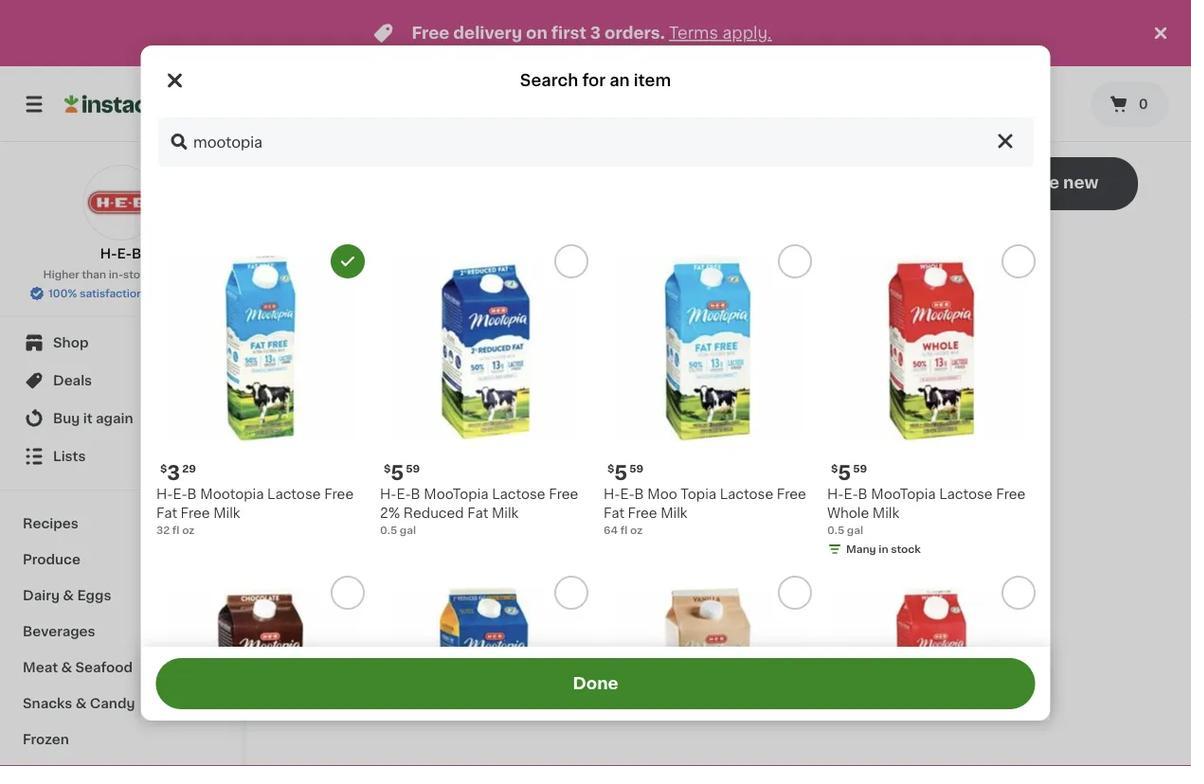 Task type: locate. For each thing, give the bounding box(es) containing it.
& left eggs
[[63, 590, 74, 603]]

2 horizontal spatial 5
[[838, 463, 851, 483]]

lists link
[[11, 438, 230, 476]]

b inside h-e-b mootopia lactose free whole milk 0.5 gal
[[858, 488, 867, 501]]

topia
[[680, 488, 716, 501]]

you
[[638, 481, 663, 494]]

2 $ 5 59 from the left
[[607, 463, 643, 483]]

3 right first
[[590, 25, 601, 41]]

e- for h-e-b mootopia lactose free whole milk 0.5 gal
[[844, 488, 858, 501]]

1 lactose from the left
[[267, 488, 320, 501]]

create left the new
[[1002, 175, 1060, 191]]

fat inside h-e-b mootopia lactose free fat free milk 32 fl oz
[[156, 507, 177, 520]]

0.5 down 2%
[[380, 526, 397, 536]]

e-
[[117, 247, 132, 261], [173, 488, 187, 501], [396, 488, 410, 501], [620, 488, 634, 501], [844, 488, 858, 501]]

on
[[526, 25, 548, 41]]

lists left you
[[603, 481, 635, 494]]

frozen link
[[11, 722, 230, 758]]

oz right the 64
[[630, 526, 642, 536]]

fat inside h-e-b mootopia lactose free 2% reduced fat milk 0.5 gal
[[467, 507, 488, 520]]

5 right here.
[[838, 463, 851, 483]]

1 horizontal spatial create
[[1002, 175, 1060, 191]]

e- inside "link"
[[117, 247, 132, 261]]

0 horizontal spatial gal
[[399, 526, 416, 536]]

free
[[412, 25, 450, 41], [324, 488, 353, 501], [549, 488, 578, 501], [777, 488, 806, 501], [996, 488, 1025, 501], [180, 507, 210, 520], [628, 507, 657, 520]]

mootopia inside h-e-b mootopia lactose free 2% reduced fat milk 0.5 gal
[[423, 488, 488, 501]]

mootopia for milk
[[871, 488, 936, 501]]

eggs
[[77, 590, 111, 603]]

$ 5 59 up whole
[[831, 463, 867, 483]]

oz right 32
[[182, 526, 194, 536]]

produce link
[[11, 542, 230, 578]]

0 vertical spatial create
[[1002, 175, 1060, 191]]

beverages
[[23, 626, 95, 639]]

1 $ 5 59 from the left
[[383, 463, 420, 483]]

& left candy
[[76, 698, 87, 711]]

deals link
[[11, 362, 230, 400]]

h-e-b mootopia lactose free whole milk 0.5 gal
[[827, 488, 1025, 536]]

$ 5 59 for moo
[[607, 463, 643, 483]]

be
[[738, 481, 755, 494]]

lactose inside h-e-b moo topia lactose free fat free milk 64 fl oz
[[720, 488, 773, 501]]

$ inside $ 3 29
[[160, 464, 167, 474]]

1 horizontal spatial gal
[[847, 526, 863, 536]]

milk down moo
[[660, 507, 687, 520]]

3 $ from the left
[[607, 464, 614, 474]]

mootopia
[[423, 488, 488, 501], [871, 488, 936, 501]]

2 vertical spatial &
[[76, 698, 87, 711]]

3 5 from the left
[[838, 463, 851, 483]]

2%
[[380, 507, 400, 520]]

$ for h-e-b mootopia lactose free whole milk
[[831, 464, 838, 474]]

done
[[573, 676, 619, 692]]

1 horizontal spatial fat
[[467, 507, 488, 520]]

mootopia inside h-e-b mootopia lactose free whole milk 0.5 gal
[[871, 488, 936, 501]]

free inside limited time offer region
[[412, 25, 450, 41]]

1 5 from the left
[[390, 463, 404, 483]]

1 horizontal spatial $ 5 59
[[607, 463, 643, 483]]

1 mootopia from the left
[[423, 488, 488, 501]]

3 milk from the left
[[660, 507, 687, 520]]

59 up you
[[629, 464, 643, 474]]

create down topia
[[669, 522, 726, 538]]

e- inside h-e-b mootopia lactose free whole milk 0.5 gal
[[844, 488, 858, 501]]

b inside "link"
[[132, 247, 142, 261]]

milk inside h-e-b mootopia lactose free whole milk 0.5 gal
[[872, 507, 899, 520]]

h- inside h-e-b mootopia lactose free whole milk 0.5 gal
[[827, 488, 844, 501]]

fl inside h-e-b mootopia lactose free fat free milk 32 fl oz
[[172, 526, 179, 536]]

fl
[[172, 526, 179, 536], [620, 526, 627, 536]]

e- up 2%
[[396, 488, 410, 501]]

100% satisfaction guarantee button
[[29, 282, 212, 301]]

0 horizontal spatial $ 5 59
[[383, 463, 420, 483]]

59
[[405, 464, 420, 474], [629, 464, 643, 474], [853, 464, 867, 474]]

1 horizontal spatial 59
[[629, 464, 643, 474]]

$ up here.
[[831, 464, 838, 474]]

lactose inside h-e-b mootopia lactose free 2% reduced fat milk 0.5 gal
[[492, 488, 545, 501]]

prices
[[154, 270, 187, 280]]

0 vertical spatial 3
[[590, 25, 601, 41]]

0 horizontal spatial 3
[[167, 463, 180, 483]]

& right meat
[[61, 662, 72, 675]]

1 vertical spatial &
[[61, 662, 72, 675]]

$ up the 64
[[607, 464, 614, 474]]

service type group
[[747, 86, 951, 122]]

create inside button
[[1002, 175, 1060, 191]]

0 horizontal spatial 5
[[390, 463, 404, 483]]

unselect item image
[[339, 253, 356, 270]]

$ 5 59
[[383, 463, 420, 483], [607, 463, 643, 483], [831, 463, 867, 483]]

1 oz from the left
[[182, 526, 194, 536]]

h-e-b mootopia lactose free 2% reduced fat milk 0.5 gal
[[380, 488, 578, 536]]

$ 5 59 up the 64
[[607, 463, 643, 483]]

gal
[[399, 526, 416, 536], [847, 526, 863, 536]]

none search field inside dialog
[[156, 116, 1035, 169]]

3
[[590, 25, 601, 41], [167, 463, 180, 483]]

b for h-e-b mootopia lactose free 2% reduced fat milk 0.5 gal
[[410, 488, 420, 501]]

h- inside h-e-b mootopia lactose free 2% reduced fat milk 0.5 gal
[[380, 488, 396, 501]]

Search H-E-B... field
[[156, 116, 1035, 169]]

2 fl from the left
[[620, 526, 627, 536]]

h-e-b
[[100, 247, 142, 261]]

h- for h-e-b
[[100, 247, 117, 261]]

e- inside h-e-b moo topia lactose free fat free milk 64 fl oz
[[620, 488, 634, 501]]

h- up 2%
[[380, 488, 396, 501]]

fat right reduced
[[467, 507, 488, 520]]

fl right 32
[[172, 526, 179, 536]]

oz inside h-e-b moo topia lactose free fat free milk 64 fl oz
[[630, 526, 642, 536]]

lactose inside h-e-b mootopia lactose free fat free milk 32 fl oz
[[267, 488, 320, 501]]

2 $ from the left
[[383, 464, 390, 474]]

5
[[390, 463, 404, 483], [614, 463, 627, 483], [838, 463, 851, 483]]

2 5 from the left
[[614, 463, 627, 483]]

2 oz from the left
[[630, 526, 642, 536]]

5 for h-e-b mootopia lactose free whole milk
[[838, 463, 851, 483]]

0.5 down whole
[[827, 526, 844, 536]]

1 horizontal spatial fl
[[620, 526, 627, 536]]

0 vertical spatial lists
[[53, 450, 86, 463]]

b for h-e-b mootopia lactose free whole milk 0.5 gal
[[858, 488, 867, 501]]

1 milk from the left
[[213, 507, 240, 520]]

3 lactose from the left
[[720, 488, 773, 501]]

h- inside "link"
[[100, 247, 117, 261]]

0 horizontal spatial 59
[[405, 464, 420, 474]]

milk right reduced
[[491, 507, 518, 520]]

e- inside h-e-b mootopia lactose free 2% reduced fat milk 0.5 gal
[[396, 488, 410, 501]]

create
[[1002, 175, 1060, 191], [669, 522, 726, 538]]

e- left you
[[620, 488, 634, 501]]

lists you create will be saved here.
[[603, 481, 834, 494]]

2 59 from the left
[[629, 464, 643, 474]]

here.
[[801, 481, 834, 494]]

1 fat from the left
[[156, 507, 177, 520]]

mootopia up stock
[[871, 488, 936, 501]]

create for create a list
[[669, 522, 726, 538]]

3 left "29"
[[167, 463, 180, 483]]

list
[[743, 522, 769, 538]]

1 horizontal spatial oz
[[630, 526, 642, 536]]

lists down buy on the left bottom
[[53, 450, 86, 463]]

fat up 32
[[156, 507, 177, 520]]

lists for lists
[[53, 450, 86, 463]]

oz
[[182, 526, 194, 536], [630, 526, 642, 536]]

lactose inside h-e-b mootopia lactose free whole milk 0.5 gal
[[939, 488, 992, 501]]

2 fat from the left
[[467, 507, 488, 520]]

1 fl from the left
[[172, 526, 179, 536]]

0 vertical spatial &
[[63, 590, 74, 603]]

1 0.5 from the left
[[380, 526, 397, 536]]

5 left you
[[614, 463, 627, 483]]

milk inside h-e-b moo topia lactose free fat free milk 64 fl oz
[[660, 507, 687, 520]]

gal down whole
[[847, 526, 863, 536]]

product group containing 3
[[156, 245, 364, 538]]

b inside h-e-b moo topia lactose free fat free milk 64 fl oz
[[634, 488, 644, 501]]

h- for h-e-b mootopia lactose free whole milk 0.5 gal
[[827, 488, 844, 501]]

terms
[[669, 25, 718, 41]]

product group
[[156, 245, 364, 538], [380, 245, 588, 538], [603, 245, 812, 538], [827, 245, 1035, 561], [156, 576, 364, 767], [380, 576, 588, 767], [603, 576, 812, 767], [827, 576, 1035, 767]]

fat
[[156, 507, 177, 520], [467, 507, 488, 520], [603, 507, 624, 520]]

2 horizontal spatial fat
[[603, 507, 624, 520]]

2 gal from the left
[[847, 526, 863, 536]]

e- inside h-e-b mootopia lactose free fat free milk 32 fl oz
[[173, 488, 187, 501]]

it
[[83, 412, 93, 426]]

$ 5 59 for mootopia
[[383, 463, 420, 483]]

lactose
[[267, 488, 320, 501], [492, 488, 545, 501], [720, 488, 773, 501], [939, 488, 992, 501]]

b inside h-e-b mootopia lactose free 2% reduced fat milk 0.5 gal
[[410, 488, 420, 501]]

1 horizontal spatial mootopia
[[871, 488, 936, 501]]

2 mootopia from the left
[[871, 488, 936, 501]]

h- up the 64
[[603, 488, 620, 501]]

lactose for fat
[[492, 488, 545, 501]]

5 up 2%
[[390, 463, 404, 483]]

0 horizontal spatial fl
[[172, 526, 179, 536]]

lactose for 0.5
[[939, 488, 992, 501]]

0 horizontal spatial 0.5
[[380, 526, 397, 536]]

59 for mootopia
[[405, 464, 420, 474]]

limited time offer region
[[0, 0, 1150, 66]]

e- for h-e-b mootopia lactose free 2% reduced fat milk 0.5 gal
[[396, 488, 410, 501]]

0 horizontal spatial oz
[[182, 526, 194, 536]]

b for h-e-b
[[132, 247, 142, 261]]

e- up whole
[[844, 488, 858, 501]]

snacks & candy link
[[11, 686, 230, 722]]

milk down mootopia
[[213, 507, 240, 520]]

e- down $ 3 29 in the bottom left of the page
[[173, 488, 187, 501]]

create for create new
[[1002, 175, 1060, 191]]

1 gal from the left
[[399, 526, 416, 536]]

in
[[878, 545, 888, 555]]

dairy
[[23, 590, 60, 603]]

many in stock
[[846, 545, 921, 555]]

fl right the 64
[[620, 526, 627, 536]]

b up reduced
[[410, 488, 420, 501]]

e- up higher than in-store prices link
[[117, 247, 132, 261]]

milk
[[213, 507, 240, 520], [491, 507, 518, 520], [660, 507, 687, 520], [872, 507, 899, 520]]

b up store
[[132, 247, 142, 261]]

1 vertical spatial create
[[669, 522, 726, 538]]

0 horizontal spatial fat
[[156, 507, 177, 520]]

3 fat from the left
[[603, 507, 624, 520]]

stock
[[891, 545, 921, 555]]

done button
[[156, 659, 1035, 710]]

search
[[520, 73, 578, 89]]

1 horizontal spatial 3
[[590, 25, 601, 41]]

0 button
[[1091, 82, 1169, 127]]

$ 5 59 up 2%
[[383, 463, 420, 483]]

b
[[132, 247, 142, 261], [187, 488, 196, 501], [410, 488, 420, 501], [634, 488, 644, 501], [858, 488, 867, 501]]

lists for lists you create will be saved here.
[[603, 481, 635, 494]]

h- for h-e-b mootopia lactose free 2% reduced fat milk 0.5 gal
[[380, 488, 396, 501]]

candy
[[90, 698, 135, 711]]

59 up whole
[[853, 464, 867, 474]]

4 $ from the left
[[831, 464, 838, 474]]

None search field
[[271, 78, 730, 131], [156, 116, 1035, 169], [271, 78, 730, 131]]

2 milk from the left
[[491, 507, 518, 520]]

4 lactose from the left
[[939, 488, 992, 501]]

1 vertical spatial lists
[[603, 481, 635, 494]]

h- for h-e-b moo topia lactose free fat free milk 64 fl oz
[[603, 488, 620, 501]]

apply.
[[723, 25, 772, 41]]

orders.
[[605, 25, 665, 41]]

0 horizontal spatial lists
[[53, 450, 86, 463]]

b inside h-e-b mootopia lactose free fat free milk 32 fl oz
[[187, 488, 196, 501]]

satisfaction
[[80, 289, 143, 299]]

2 horizontal spatial 59
[[853, 464, 867, 474]]

b up whole
[[858, 488, 867, 501]]

meat & seafood link
[[11, 650, 230, 686]]

dialog
[[141, 45, 1051, 767]]

2 0.5 from the left
[[827, 526, 844, 536]]

h- down $ 3 29 in the bottom left of the page
[[156, 488, 173, 501]]

$ left "29"
[[160, 464, 167, 474]]

& for snacks
[[76, 698, 87, 711]]

2 lactose from the left
[[492, 488, 545, 501]]

h- up whole
[[827, 488, 844, 501]]

&
[[63, 590, 74, 603], [61, 662, 72, 675], [76, 698, 87, 711]]

deals
[[53, 374, 92, 388]]

100%
[[48, 289, 77, 299]]

& for dairy
[[63, 590, 74, 603]]

b for h-e-b moo topia lactose free fat free milk 64 fl oz
[[634, 488, 644, 501]]

64
[[603, 526, 618, 536]]

4 milk from the left
[[872, 507, 899, 520]]

fat up the 64
[[603, 507, 624, 520]]

h- inside h-e-b moo topia lactose free fat free milk 64 fl oz
[[603, 488, 620, 501]]

mootopia up reduced
[[423, 488, 488, 501]]

lists
[[53, 450, 86, 463], [603, 481, 635, 494]]

1 horizontal spatial 0.5
[[827, 526, 844, 536]]

0.5
[[380, 526, 397, 536], [827, 526, 844, 536]]

0 horizontal spatial mootopia
[[423, 488, 488, 501]]

$
[[160, 464, 167, 474], [383, 464, 390, 474], [607, 464, 614, 474], [831, 464, 838, 474]]

b left moo
[[634, 488, 644, 501]]

b down "29"
[[187, 488, 196, 501]]

1 horizontal spatial lists
[[603, 481, 635, 494]]

gal down 2%
[[399, 526, 416, 536]]

1 horizontal spatial 5
[[614, 463, 627, 483]]

milk up the in
[[872, 507, 899, 520]]

free inside h-e-b mootopia lactose free whole milk 0.5 gal
[[996, 488, 1025, 501]]

2 horizontal spatial $ 5 59
[[831, 463, 867, 483]]

e- for h-e-b moo topia lactose free fat free milk 64 fl oz
[[620, 488, 634, 501]]

higher than in-store prices
[[43, 270, 187, 280]]

meat & seafood
[[23, 662, 133, 675]]

1 $ from the left
[[160, 464, 167, 474]]

0 horizontal spatial create
[[669, 522, 726, 538]]

59 up reduced
[[405, 464, 420, 474]]

1 59 from the left
[[405, 464, 420, 474]]

$ up 2%
[[383, 464, 390, 474]]

for
[[582, 73, 606, 89]]

$ for h-e-b mootopia lactose free fat free milk
[[160, 464, 167, 474]]

recipes
[[23, 517, 78, 531]]

h- inside h-e-b mootopia lactose free fat free milk 32 fl oz
[[156, 488, 173, 501]]

milk inside h-e-b mootopia lactose free fat free milk 32 fl oz
[[213, 507, 240, 520]]

h- up the 'higher than in-store prices'
[[100, 247, 117, 261]]



Task type: describe. For each thing, give the bounding box(es) containing it.
h-e-b logo image
[[83, 165, 159, 241]]

lactose for milk
[[267, 488, 320, 501]]

5 for h-e-b moo topia lactose free fat free milk
[[614, 463, 627, 483]]

0.5 inside h-e-b mootopia lactose free 2% reduced fat milk 0.5 gal
[[380, 526, 397, 536]]

3 $ 5 59 from the left
[[831, 463, 867, 483]]

3 59 from the left
[[853, 464, 867, 474]]

dairy & eggs link
[[11, 578, 230, 614]]

mootopia for reduced
[[423, 488, 488, 501]]

shop link
[[11, 324, 230, 362]]

again
[[96, 412, 133, 426]]

0
[[1139, 98, 1148, 111]]

create
[[667, 481, 710, 494]]

$ for h-e-b mootopia lactose free 2% reduced fat milk
[[383, 464, 390, 474]]

$ for h-e-b moo topia lactose free fat free milk
[[607, 464, 614, 474]]

free inside h-e-b mootopia lactose free 2% reduced fat milk 0.5 gal
[[549, 488, 578, 501]]

29
[[182, 464, 196, 474]]

search for an item
[[520, 73, 671, 89]]

moo
[[647, 488, 677, 501]]

dialog containing 3
[[141, 45, 1051, 767]]

than
[[82, 270, 106, 280]]

guarantee
[[146, 289, 201, 299]]

saved
[[758, 481, 798, 494]]

a
[[730, 522, 740, 538]]

higher than in-store prices link
[[43, 267, 199, 282]]

32
[[156, 526, 169, 536]]

new
[[1063, 175, 1099, 191]]

milk inside h-e-b mootopia lactose free 2% reduced fat milk 0.5 gal
[[491, 507, 518, 520]]

an
[[610, 73, 630, 89]]

delivery
[[453, 25, 522, 41]]

reduced
[[403, 507, 464, 520]]

create new
[[1002, 175, 1099, 191]]

snacks & candy
[[23, 698, 135, 711]]

& for meat
[[61, 662, 72, 675]]

snacks
[[23, 698, 72, 711]]

higher
[[43, 270, 79, 280]]

first
[[551, 25, 587, 41]]

instacart logo image
[[64, 93, 178, 116]]

shop
[[53, 336, 89, 350]]

will
[[713, 481, 734, 494]]

0.5 inside h-e-b mootopia lactose free whole milk 0.5 gal
[[827, 526, 844, 536]]

none search field search h-e-b...
[[156, 116, 1035, 169]]

h-e-b link
[[83, 165, 159, 263]]

whole
[[827, 507, 869, 520]]

produce
[[23, 554, 81, 567]]

b for h-e-b mootopia lactose free fat free milk 32 fl oz
[[187, 488, 196, 501]]

h-e-b mootopia lactose free fat free milk 32 fl oz
[[156, 488, 353, 536]]

1 vertical spatial 3
[[167, 463, 180, 483]]

create new button
[[962, 157, 1138, 210]]

beverages link
[[11, 614, 230, 650]]

buy it again
[[53, 412, 133, 426]]

oz inside h-e-b mootopia lactose free fat free milk 32 fl oz
[[182, 526, 194, 536]]

59 for moo
[[629, 464, 643, 474]]

e- for h-e-b mootopia lactose free fat free milk 32 fl oz
[[173, 488, 187, 501]]

store
[[123, 270, 151, 280]]

free delivery on first 3 orders. terms apply.
[[412, 25, 772, 41]]

buy
[[53, 412, 80, 426]]

5 for h-e-b mootopia lactose free 2% reduced fat milk
[[390, 463, 404, 483]]

mootopia
[[200, 488, 263, 501]]

3 inside limited time offer region
[[590, 25, 601, 41]]

h- for h-e-b mootopia lactose free fat free milk 32 fl oz
[[156, 488, 173, 501]]

e- for h-e-b
[[117, 247, 132, 261]]

seafood
[[75, 662, 133, 675]]

create a list link
[[669, 519, 769, 540]]

in-
[[109, 270, 123, 280]]

gal inside h-e-b mootopia lactose free whole milk 0.5 gal
[[847, 526, 863, 536]]

$ 3 29
[[160, 463, 196, 483]]

terms apply. link
[[669, 25, 772, 41]]

recipes link
[[11, 506, 230, 542]]

many
[[846, 545, 876, 555]]

fl inside h-e-b moo topia lactose free fat free milk 64 fl oz
[[620, 526, 627, 536]]

create a list
[[669, 522, 769, 538]]

h-e-b moo topia lactose free fat free milk 64 fl oz
[[603, 488, 806, 536]]

100% satisfaction guarantee
[[48, 289, 201, 299]]

item
[[634, 73, 671, 89]]

frozen
[[23, 734, 69, 747]]

fat inside h-e-b moo topia lactose free fat free milk 64 fl oz
[[603, 507, 624, 520]]

meat
[[23, 662, 58, 675]]

gal inside h-e-b mootopia lactose free 2% reduced fat milk 0.5 gal
[[399, 526, 416, 536]]

buy it again link
[[11, 400, 230, 438]]

dairy & eggs
[[23, 590, 111, 603]]



Task type: vqa. For each thing, say whether or not it's contained in the screenshot.
About within Honeycrisp Apples $2.87 / lb About 0.43 lb each
no



